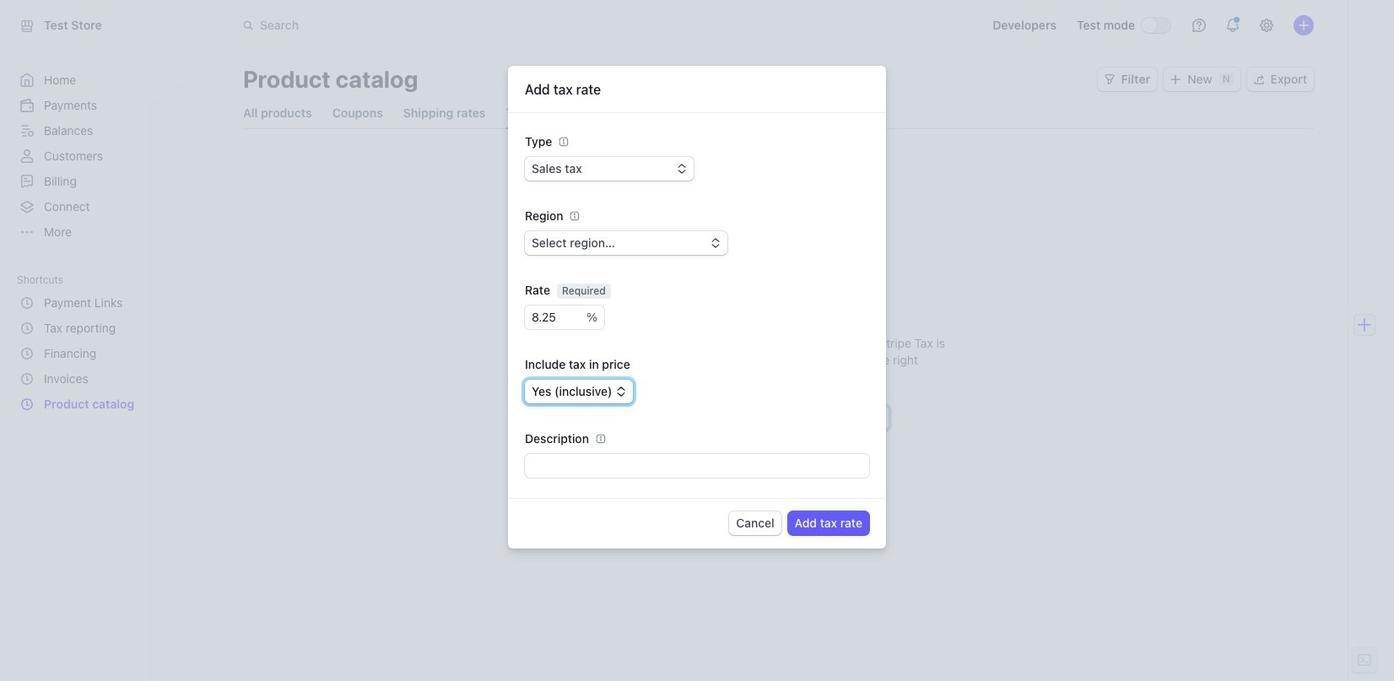 Task type: describe. For each thing, give the bounding box(es) containing it.
2 svg image from the left
[[1254, 74, 1264, 84]]

0 text field
[[525, 306, 587, 330]]

svg image
[[1171, 74, 1181, 84]]

2 shortcuts element from the top
[[17, 290, 192, 417]]



Task type: vqa. For each thing, say whether or not it's contained in the screenshot.
Search text field
no



Task type: locate. For each thing, give the bounding box(es) containing it.
tab list
[[243, 98, 716, 128]]

svg image right svg icon
[[1254, 74, 1264, 84]]

svg image
[[1105, 74, 1115, 84], [1254, 74, 1264, 84]]

None search field
[[233, 10, 709, 41]]

0 horizontal spatial svg image
[[1105, 74, 1115, 84]]

svg image left svg icon
[[1105, 74, 1115, 84]]

1 shortcuts element from the top
[[17, 268, 192, 417]]

shortcuts element
[[17, 268, 192, 417], [17, 290, 192, 417]]

core navigation links element
[[17, 68, 192, 245]]

None text field
[[525, 455, 870, 478]]

1 svg image from the left
[[1105, 74, 1115, 84]]

1 horizontal spatial svg image
[[1254, 74, 1264, 84]]



